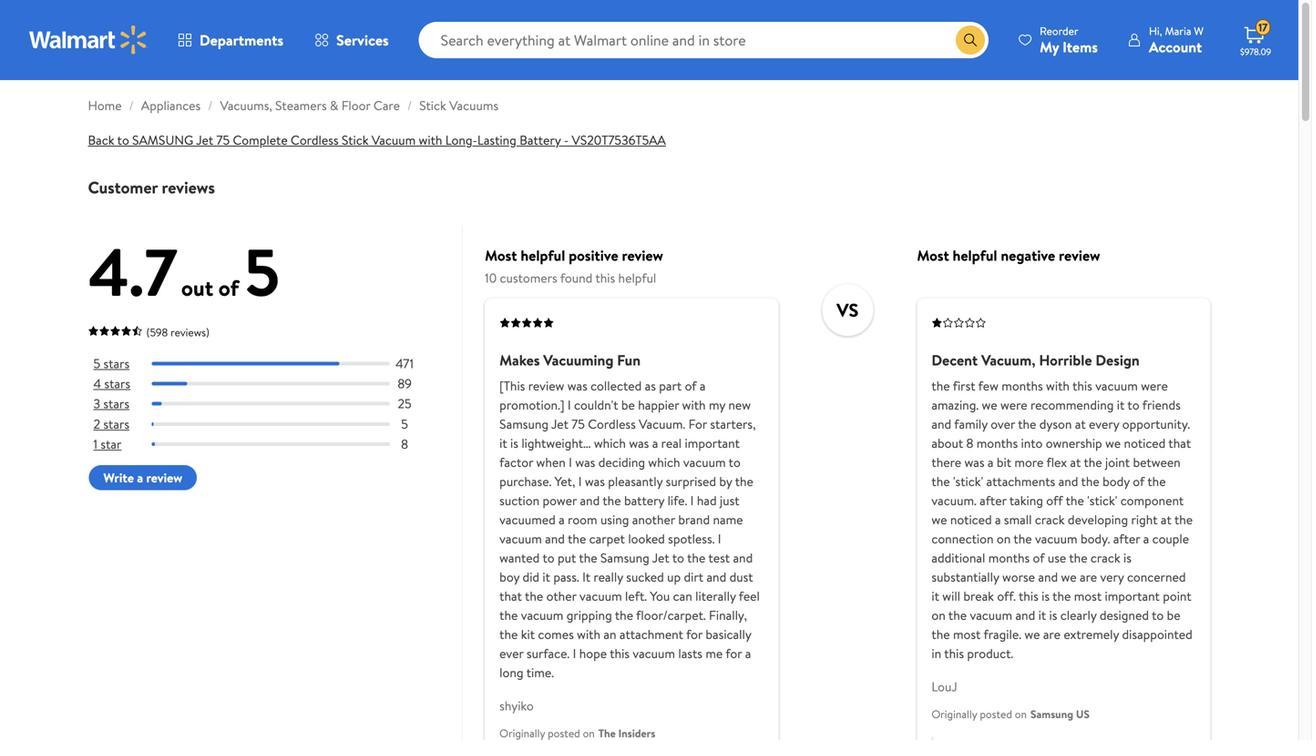 Task type: vqa. For each thing, say whether or not it's contained in the screenshot.
Fashion link
no



Task type: describe. For each thing, give the bounding box(es) containing it.
5 for 5 stars
[[93, 355, 100, 373]]

the up clearly
[[1053, 588, 1071, 605]]

my
[[709, 396, 726, 414]]

0 vertical spatial at
[[1075, 415, 1086, 433]]

we down vacuum.
[[932, 511, 947, 529]]

brand
[[678, 511, 710, 529]]

feel
[[739, 588, 760, 605]]

every
[[1089, 415, 1120, 433]]

my
[[1040, 37, 1059, 57]]

1 vertical spatial crack
[[1091, 549, 1121, 567]]

the left "joint"
[[1084, 454, 1103, 471]]

vacuum up wanted at the bottom left of the page
[[500, 530, 542, 548]]

2 vertical spatial at
[[1161, 511, 1172, 529]]

and up literally at the right bottom
[[707, 569, 727, 586]]

had
[[697, 492, 717, 510]]

vacuum up comes
[[521, 607, 564, 625]]

5 stars
[[93, 355, 130, 373]]

will
[[943, 588, 961, 605]]

was up yet,
[[575, 454, 595, 471]]

(598 reviews) link
[[88, 321, 210, 341]]

originally
[[932, 707, 977, 723]]

spotless.
[[668, 530, 715, 548]]

hi, maria w account
[[1149, 23, 1204, 57]]

the up "into"
[[1018, 415, 1037, 433]]

collected
[[591, 377, 642, 395]]

1 vertical spatial most
[[953, 626, 981, 644]]

reorder
[[1040, 23, 1079, 39]]

found
[[560, 269, 593, 287]]

2 vertical spatial months
[[989, 549, 1030, 567]]

kit
[[521, 626, 535, 644]]

a left small
[[995, 511, 1001, 529]]

with up for
[[682, 396, 706, 414]]

and up room
[[580, 492, 600, 510]]

it up factor
[[500, 435, 507, 452]]

is up 'very'
[[1124, 549, 1132, 567]]

i right yet,
[[578, 473, 582, 491]]

most for most helpful negative review
[[917, 245, 949, 265]]

0 horizontal spatial 'stick'
[[953, 473, 984, 491]]

the down room
[[568, 530, 586, 548]]

disappointed
[[1122, 626, 1193, 644]]

customer
[[88, 176, 158, 199]]

a down basically
[[745, 645, 751, 663]]

i left couldn't
[[568, 396, 571, 414]]

amazing.
[[932, 396, 979, 414]]

1 vertical spatial at
[[1070, 454, 1081, 471]]

out
[[181, 273, 213, 304]]

stars for 3 stars
[[103, 395, 129, 413]]

0 horizontal spatial cordless
[[291, 131, 339, 149]]

samsung
[[132, 131, 193, 149]]

bit
[[997, 454, 1012, 471]]

was inside decent vacuum, horrible design the first few months with this vacuum were amazing.  we were recommending it to friends and family over the dyson at every opportunity. about 8 months into ownership we noticed that there was a bit more flex at the joint between the 'stick' attachments and the body of the vacuum.  after taking off the 'stick' component we noticed a small crack developing right at the connection on the vacuum body.  after a couple additional months of use the crack is substantially worse and we are very concerned it will break off.  this is the most important point on the vacuum and it is clearly designed to be the most fragile.  we are extremely disappointed in this product.
[[965, 454, 985, 471]]

review inside most helpful positive review 10 customers found this helpful
[[622, 245, 663, 265]]

connection
[[932, 530, 994, 548]]

suction
[[500, 492, 540, 510]]

i right when at the bottom left of page
[[569, 454, 572, 471]]

worse
[[1003, 569, 1035, 586]]

really
[[594, 569, 623, 586]]

finally,
[[709, 607, 747, 625]]

posted
[[980, 707, 1013, 723]]

couple
[[1153, 530, 1190, 548]]

shyiko
[[500, 697, 534, 715]]

looked
[[628, 530, 665, 548]]

a down 'power'
[[559, 511, 565, 529]]

real
[[661, 435, 682, 452]]

this up "recommending"
[[1073, 377, 1093, 395]]

1 / from the left
[[129, 97, 134, 114]]

yet,
[[555, 473, 575, 491]]

4.7
[[88, 226, 178, 318]]

back
[[88, 131, 114, 149]]

the down boy
[[500, 607, 518, 625]]

a left real
[[652, 435, 658, 452]]

boy
[[500, 569, 520, 586]]

write
[[103, 469, 134, 487]]

off.
[[997, 588, 1016, 605]]

floor
[[342, 97, 371, 114]]

using
[[601, 511, 629, 529]]

helpful for positive
[[521, 245, 565, 265]]

and down off.
[[1016, 607, 1036, 625]]

0 vertical spatial months
[[1002, 377, 1043, 395]]

important inside makes vacuuming fun [this review was collected as part of a promotion.] i couldn't be happier with my new samsung jet 75 cordless vacuum.  for starters, it is lightweight... which was a real important factor when i was deciding which vacuum to purchase.  yet, i was pleasantly surprised by the suction power and the battery life.  i had just vacuumed a room using another brand name vacuum and the carpet looked spotless.  i wanted to put the samsung jet to the test and boy did it pass.  it really sucked up dirt and dust that the other vacuum left.  you can literally feel the vacuum gripping the floor/carpet.  finally, the kit comes with an attachment for basically ever surface.  i hope this vacuum lasts me for a long time.
[[685, 435, 740, 452]]

89
[[398, 375, 412, 393]]

progress bar for 25
[[152, 403, 390, 406]]

starters,
[[710, 415, 756, 433]]

just
[[720, 492, 740, 510]]

1 vertical spatial jet
[[551, 415, 569, 433]]

and down flex
[[1059, 473, 1079, 491]]

0 vertical spatial after
[[980, 492, 1007, 510]]

recommending
[[1031, 396, 1114, 414]]

of right body
[[1133, 473, 1145, 491]]

the down will
[[949, 607, 967, 625]]

vacuum down attachment
[[633, 645, 675, 663]]

another
[[632, 511, 675, 529]]

when
[[536, 454, 566, 471]]

sucked
[[626, 569, 664, 586]]

name
[[713, 511, 743, 529]]

we right fragile.
[[1025, 626, 1040, 644]]

vacuum.
[[639, 415, 686, 433]]

horrible
[[1039, 350, 1092, 370]]

0 vertical spatial most
[[1074, 588, 1102, 605]]

first
[[953, 377, 976, 395]]

Walmart Site-Wide search field
[[419, 22, 989, 58]]

the down left.
[[615, 607, 634, 625]]

5 for 5
[[401, 415, 408, 433]]

literally
[[696, 588, 736, 605]]

time.
[[527, 664, 554, 682]]

developing
[[1068, 511, 1128, 529]]

it
[[582, 569, 591, 586]]

more
[[1015, 454, 1044, 471]]

i right life.
[[691, 492, 694, 510]]

0 horizontal spatial for
[[686, 626, 703, 644]]

and up the dust
[[733, 549, 753, 567]]

maria
[[1165, 23, 1192, 39]]

floor/carpet.
[[636, 607, 706, 625]]

into
[[1021, 435, 1043, 452]]

-
[[564, 131, 569, 149]]

review right negative
[[1059, 245, 1101, 265]]

to up up on the bottom right of page
[[672, 549, 684, 567]]

complete
[[233, 131, 288, 149]]

and up put
[[545, 530, 565, 548]]

vacuums, steamers & floor care link
[[220, 97, 400, 114]]

of left use
[[1033, 549, 1045, 567]]

ownership
[[1046, 435, 1103, 452]]

lasts
[[678, 645, 703, 663]]

progress bar for 5
[[152, 423, 390, 426]]

75 inside makes vacuuming fun [this review was collected as part of a promotion.] i couldn't be happier with my new samsung jet 75 cordless vacuum.  for starters, it is lightweight... which was a real important factor when i was deciding which vacuum to purchase.  yet, i was pleasantly surprised by the suction power and the battery life.  i had just vacuumed a room using another brand name vacuum and the carpet looked spotless.  i wanted to put the samsung jet to the test and boy did it pass.  it really sucked up dirt and dust that the other vacuum left.  you can literally feel the vacuum gripping the floor/carpet.  finally, the kit comes with an attachment for basically ever surface.  i hope this vacuum lasts me for a long time.
[[572, 415, 585, 433]]

we up "joint"
[[1106, 435, 1121, 452]]

w
[[1194, 23, 1204, 39]]

this down worse
[[1019, 588, 1039, 605]]

&
[[330, 97, 338, 114]]

customers
[[500, 269, 558, 287]]

us
[[1076, 707, 1090, 723]]

is left clearly
[[1050, 607, 1058, 625]]

walmart image
[[29, 26, 148, 55]]

the left first
[[932, 377, 950, 395]]

the down did
[[525, 588, 543, 605]]

attachments
[[987, 473, 1056, 491]]

0 horizontal spatial are
[[1043, 626, 1061, 644]]

review inside makes vacuuming fun [this review was collected as part of a promotion.] i couldn't be happier with my new samsung jet 75 cordless vacuum.  for starters, it is lightweight... which was a real important factor when i was deciding which vacuum to purchase.  yet, i was pleasantly surprised by the suction power and the battery life.  i had just vacuumed a room using another brand name vacuum and the carpet looked spotless.  i wanted to put the samsung jet to the test and boy did it pass.  it really sucked up dirt and dust that the other vacuum left.  you can literally feel the vacuum gripping the floor/carpet.  finally, the kit comes with an attachment for basically ever surface.  i hope this vacuum lasts me for a long time.
[[528, 377, 565, 395]]

gripping
[[567, 607, 612, 625]]

vacuum
[[372, 131, 416, 149]]

review inside write a review link
[[146, 469, 182, 487]]

to right back
[[117, 131, 129, 149]]

a right "write"
[[137, 469, 143, 487]]

0 horizontal spatial noticed
[[950, 511, 992, 529]]

i left hope
[[573, 645, 576, 663]]

home
[[88, 97, 122, 114]]

important inside decent vacuum, horrible design the first few months with this vacuum were amazing.  we were recommending it to friends and family over the dyson at every opportunity. about 8 months into ownership we noticed that there was a bit more flex at the joint between the 'stick' attachments and the body of the vacuum.  after taking off the 'stick' component we noticed a small crack developing right at the connection on the vacuum body.  after a couple additional months of use the crack is substantially worse and we are very concerned it will break off.  this is the most important point on the vacuum and it is clearly designed to be the most fragile.  we are extremely disappointed in this product.
[[1105, 588, 1160, 605]]

component
[[1121, 492, 1184, 510]]

the right "by"
[[735, 473, 754, 491]]

the left kit at bottom
[[500, 626, 518, 644]]

a right part
[[700, 377, 706, 395]]

a left bit
[[988, 454, 994, 471]]

most helpful positive review 10 customers found this helpful
[[485, 245, 663, 287]]

family
[[955, 415, 988, 433]]

home link
[[88, 97, 122, 114]]

of inside 4.7 out of 5
[[219, 273, 239, 304]]

write a review link
[[88, 465, 198, 492]]

write a review
[[103, 469, 182, 487]]

0 vertical spatial noticed
[[1124, 435, 1166, 452]]

reviews
[[162, 176, 215, 199]]

surface.
[[527, 645, 570, 663]]

was up deciding
[[629, 435, 649, 452]]

vacuum up use
[[1035, 530, 1078, 548]]

we down few
[[982, 396, 998, 414]]

back to samsung jet 75 complete cordless stick vacuum with long-lasting battery - vs20t7536t5aa
[[88, 131, 666, 149]]

0 horizontal spatial 75
[[216, 131, 230, 149]]

(598
[[146, 325, 168, 340]]

it left clearly
[[1039, 607, 1046, 625]]

promotion.]
[[500, 396, 565, 414]]

this right in
[[945, 645, 964, 663]]

between
[[1133, 454, 1181, 471]]

to left friends
[[1128, 396, 1140, 414]]

originally posted on samsung us
[[932, 707, 1090, 723]]

vs
[[837, 298, 859, 323]]

vacuums,
[[220, 97, 272, 114]]

to up "by"
[[729, 454, 741, 471]]

was right yet,
[[585, 473, 605, 491]]

be inside makes vacuuming fun [this review was collected as part of a promotion.] i couldn't be happier with my new samsung jet 75 cordless vacuum.  for starters, it is lightweight... which was a real important factor when i was deciding which vacuum to purchase.  yet, i was pleasantly surprised by the suction power and the battery life.  i had just vacuumed a room using another brand name vacuum and the carpet looked spotless.  i wanted to put the samsung jet to the test and boy did it pass.  it really sucked up dirt and dust that the other vacuum left.  you can literally feel the vacuum gripping the floor/carpet.  finally, the kit comes with an attachment for basically ever surface.  i hope this vacuum lasts me for a long time.
[[621, 396, 635, 414]]

the down there
[[932, 473, 950, 491]]



Task type: locate. For each thing, give the bounding box(es) containing it.
as
[[645, 377, 656, 395]]

5 up 4 at bottom left
[[93, 355, 100, 373]]

1 horizontal spatial most
[[917, 245, 949, 265]]

care
[[374, 97, 400, 114]]

point
[[1163, 588, 1192, 605]]

lasting
[[478, 131, 517, 149]]

0 vertical spatial important
[[685, 435, 740, 452]]

is right off.
[[1042, 588, 1050, 605]]

0 horizontal spatial /
[[129, 97, 134, 114]]

2 vertical spatial samsung
[[1031, 707, 1074, 723]]

crack down off at the right bottom of page
[[1035, 511, 1065, 529]]

that down boy
[[500, 588, 522, 605]]

after
[[980, 492, 1007, 510], [1114, 530, 1141, 548]]

that inside decent vacuum, horrible design the first few months with this vacuum were amazing.  we were recommending it to friends and family over the dyson at every opportunity. about 8 months into ownership we noticed that there was a bit more flex at the joint between the 'stick' attachments and the body of the vacuum.  after taking off the 'stick' component we noticed a small crack developing right at the connection on the vacuum body.  after a couple additional months of use the crack is substantially worse and we are very concerned it will break off.  this is the most important point on the vacuum and it is clearly designed to be the most fragile.  we are extremely disappointed in this product.
[[1169, 435, 1191, 452]]

of right part
[[685, 377, 697, 395]]

1 horizontal spatial 75
[[572, 415, 585, 433]]

small
[[1004, 511, 1032, 529]]

life.
[[668, 492, 688, 510]]

0 vertical spatial 'stick'
[[953, 473, 984, 491]]

0 vertical spatial stick
[[419, 97, 446, 114]]

for
[[689, 415, 707, 433]]

1 vertical spatial for
[[726, 645, 742, 663]]

1 vertical spatial be
[[1167, 607, 1181, 625]]

0 horizontal spatial important
[[685, 435, 740, 452]]

progress bar
[[152, 362, 390, 366], [152, 382, 390, 386], [152, 403, 390, 406], [152, 423, 390, 426], [152, 443, 390, 447]]

2 vertical spatial on
[[1015, 707, 1027, 723]]

basically
[[706, 626, 752, 644]]

0 vertical spatial for
[[686, 626, 703, 644]]

noticed
[[1124, 435, 1166, 452], [950, 511, 992, 529]]

is up factor
[[510, 435, 519, 452]]

test
[[709, 549, 730, 567]]

and up about
[[932, 415, 952, 433]]

a
[[700, 377, 706, 395], [652, 435, 658, 452], [988, 454, 994, 471], [137, 469, 143, 487], [559, 511, 565, 529], [995, 511, 1001, 529], [1144, 530, 1150, 548], [745, 645, 751, 663]]

75 left complete
[[216, 131, 230, 149]]

/ left vacuums,
[[208, 97, 213, 114]]

break
[[964, 588, 994, 605]]

0 vertical spatial on
[[997, 530, 1011, 548]]

months up worse
[[989, 549, 1030, 567]]

2 horizontal spatial 5
[[401, 415, 408, 433]]

1 horizontal spatial were
[[1141, 377, 1168, 395]]

the up dirt
[[687, 549, 706, 567]]

of inside makes vacuuming fun [this review was collected as part of a promotion.] i couldn't be happier with my new samsung jet 75 cordless vacuum.  for starters, it is lightweight... which was a real important factor when i was deciding which vacuum to purchase.  yet, i was pleasantly surprised by the suction power and the battery life.  i had just vacuumed a room using another brand name vacuum and the carpet looked spotless.  i wanted to put the samsung jet to the test and boy did it pass.  it really sucked up dirt and dust that the other vacuum left.  you can literally feel the vacuum gripping the floor/carpet.  finally, the kit comes with an attachment for basically ever surface.  i hope this vacuum lasts me for a long time.
[[685, 377, 697, 395]]

0 horizontal spatial after
[[980, 492, 1007, 510]]

at right flex
[[1070, 454, 1081, 471]]

extremely
[[1064, 626, 1119, 644]]

is inside makes vacuuming fun [this review was collected as part of a promotion.] i couldn't be happier with my new samsung jet 75 cordless vacuum.  for starters, it is lightweight... which was a real important factor when i was deciding which vacuum to purchase.  yet, i was pleasantly surprised by the suction power and the battery life.  i had just vacuumed a room using another brand name vacuum and the carpet looked spotless.  i wanted to put the samsung jet to the test and boy did it pass.  it really sucked up dirt and dust that the other vacuum left.  you can literally feel the vacuum gripping the floor/carpet.  finally, the kit comes with an attachment for basically ever surface.  i hope this vacuum lasts me for a long time.
[[510, 435, 519, 452]]

1 horizontal spatial for
[[726, 645, 742, 663]]

very
[[1101, 569, 1124, 586]]

1 vertical spatial important
[[1105, 588, 1160, 605]]

after down right
[[1114, 530, 1141, 548]]

on
[[997, 530, 1011, 548], [932, 607, 946, 625], [1015, 707, 1027, 723]]

1 vertical spatial were
[[1001, 396, 1028, 414]]

search icon image
[[963, 33, 978, 47]]

1 horizontal spatial stick
[[419, 97, 446, 114]]

0 vertical spatial be
[[621, 396, 635, 414]]

this inside makes vacuuming fun [this review was collected as part of a promotion.] i couldn't be happier with my new samsung jet 75 cordless vacuum.  for starters, it is lightweight... which was a real important factor when i was deciding which vacuum to purchase.  yet, i was pleasantly surprised by the suction power and the battery life.  i had just vacuumed a room using another brand name vacuum and the carpet looked spotless.  i wanted to put the samsung jet to the test and boy did it pass.  it really sucked up dirt and dust that the other vacuum left.  you can literally feel the vacuum gripping the floor/carpet.  finally, the kit comes with an attachment for basically ever surface.  i hope this vacuum lasts me for a long time.
[[610, 645, 630, 663]]

0 horizontal spatial 5
[[93, 355, 100, 373]]

0 horizontal spatial jet
[[196, 131, 213, 149]]

was right there
[[965, 454, 985, 471]]

2 / from the left
[[208, 97, 213, 114]]

makes vacuuming fun [this review was collected as part of a promotion.] i couldn't be happier with my new samsung jet 75 cordless vacuum.  for starters, it is lightweight... which was a real important factor when i was deciding which vacuum to purchase.  yet, i was pleasantly surprised by the suction power and the battery life.  i had just vacuumed a room using another brand name vacuum and the carpet looked spotless.  i wanted to put the samsung jet to the test and boy did it pass.  it really sucked up dirt and dust that the other vacuum left.  you can literally feel the vacuum gripping the floor/carpet.  finally, the kit comes with an attachment for basically ever surface.  i hope this vacuum lasts me for a long time.
[[500, 350, 760, 682]]

helpful up customers at the left of page
[[521, 245, 565, 265]]

0 horizontal spatial which
[[594, 435, 626, 452]]

we down use
[[1061, 569, 1077, 586]]

most inside most helpful positive review 10 customers found this helpful
[[485, 245, 517, 265]]

other
[[547, 588, 577, 605]]

fun
[[617, 350, 641, 370]]

reorder my items
[[1040, 23, 1098, 57]]

1 vertical spatial that
[[500, 588, 522, 605]]

1 vertical spatial 5
[[93, 355, 100, 373]]

to up 'disappointed'
[[1152, 607, 1164, 625]]

1 horizontal spatial that
[[1169, 435, 1191, 452]]

noticed down opportunity.
[[1124, 435, 1166, 452]]

with inside decent vacuum, horrible design the first few months with this vacuum were amazing.  we were recommending it to friends and family over the dyson at every opportunity. about 8 months into ownership we noticed that there was a bit more flex at the joint between the 'stick' attachments and the body of the vacuum.  after taking off the 'stick' component we noticed a small crack developing right at the connection on the vacuum body.  after a couple additional months of use the crack is substantially worse and we are very concerned it will break off.  this is the most important point on the vacuum and it is clearly designed to be the most fragile.  we are extremely disappointed in this product.
[[1046, 377, 1070, 395]]

months down over
[[977, 435, 1018, 452]]

1 horizontal spatial which
[[648, 454, 680, 471]]

/ right care
[[407, 97, 412, 114]]

0 horizontal spatial samsung
[[500, 415, 549, 433]]

for up lasts
[[686, 626, 703, 644]]

vacuum up 'surprised'
[[683, 454, 726, 471]]

0 vertical spatial cordless
[[291, 131, 339, 149]]

steamers
[[275, 97, 327, 114]]

1 horizontal spatial 'stick'
[[1087, 492, 1118, 510]]

with left the long-
[[419, 131, 442, 149]]

0 vertical spatial which
[[594, 435, 626, 452]]

the up it
[[579, 549, 598, 567]]

battery
[[624, 492, 665, 510]]

4
[[93, 375, 101, 393]]

at up couple
[[1161, 511, 1172, 529]]

design
[[1096, 350, 1140, 370]]

1 horizontal spatial cordless
[[588, 415, 636, 433]]

are left 'very'
[[1080, 569, 1097, 586]]

progress bar for 8
[[152, 443, 390, 447]]

crack
[[1035, 511, 1065, 529], [1091, 549, 1121, 567]]

items
[[1063, 37, 1098, 57]]

1 horizontal spatial 5
[[244, 226, 280, 318]]

2 progress bar from the top
[[152, 382, 390, 386]]

1 vertical spatial which
[[648, 454, 680, 471]]

1 horizontal spatial helpful
[[618, 269, 657, 287]]

fragile.
[[984, 626, 1022, 644]]

the down between
[[1148, 473, 1166, 491]]

star
[[101, 436, 122, 453]]

this inside most helpful positive review 10 customers found this helpful
[[596, 269, 615, 287]]

vs20t7536t5aa
[[572, 131, 666, 149]]

stars for 5 stars
[[103, 355, 130, 373]]

departments
[[200, 30, 284, 50]]

be inside decent vacuum, horrible design the first few months with this vacuum were amazing.  we were recommending it to friends and family over the dyson at every opportunity. about 8 months into ownership we noticed that there was a bit more flex at the joint between the 'stick' attachments and the body of the vacuum.  after taking off the 'stick' component we noticed a small crack developing right at the connection on the vacuum body.  after a couple additional months of use the crack is substantially worse and we are very concerned it will break off.  this is the most important point on the vacuum and it is clearly designed to be the most fragile.  we are extremely disappointed in this product.
[[1167, 607, 1181, 625]]

that inside makes vacuuming fun [this review was collected as part of a promotion.] i couldn't be happier with my new samsung jet 75 cordless vacuum.  for starters, it is lightweight... which was a real important factor when i was deciding which vacuum to purchase.  yet, i was pleasantly surprised by the suction power and the battery life.  i had just vacuumed a room using another brand name vacuum and the carpet looked spotless.  i wanted to put the samsung jet to the test and boy did it pass.  it really sucked up dirt and dust that the other vacuum left.  you can literally feel the vacuum gripping the floor/carpet.  finally, the kit comes with an attachment for basically ever surface.  i hope this vacuum lasts me for a long time.
[[500, 588, 522, 605]]

jet up lightweight... at the bottom left
[[551, 415, 569, 433]]

stars right 2
[[103, 415, 129, 433]]

to left put
[[543, 549, 555, 567]]

and down use
[[1038, 569, 1058, 586]]

2 horizontal spatial samsung
[[1031, 707, 1074, 723]]

with up "recommending"
[[1046, 377, 1070, 395]]

1 horizontal spatial crack
[[1091, 549, 1121, 567]]

hope
[[579, 645, 607, 663]]

1 horizontal spatial on
[[997, 530, 1011, 548]]

8 down the family
[[967, 435, 974, 452]]

0 vertical spatial are
[[1080, 569, 1097, 586]]

comes
[[538, 626, 574, 644]]

the right off at the right bottom of page
[[1066, 492, 1084, 510]]

long
[[500, 664, 524, 682]]

0 vertical spatial were
[[1141, 377, 1168, 395]]

louj
[[932, 678, 958, 696]]

Search search field
[[419, 22, 989, 58]]

important
[[685, 435, 740, 452], [1105, 588, 1160, 605]]

0 horizontal spatial most
[[485, 245, 517, 265]]

stick down floor
[[342, 131, 369, 149]]

were up friends
[[1141, 377, 1168, 395]]

months
[[1002, 377, 1043, 395], [977, 435, 1018, 452], [989, 549, 1030, 567]]

1 vertical spatial months
[[977, 435, 1018, 452]]

1 horizontal spatial samsung
[[601, 549, 650, 567]]

2 vertical spatial 5
[[401, 415, 408, 433]]

1 horizontal spatial after
[[1114, 530, 1141, 548]]

of right out
[[219, 273, 239, 304]]

3 / from the left
[[407, 97, 412, 114]]

vacuum,
[[982, 350, 1036, 370]]

helpful for negative
[[953, 245, 998, 265]]

that up between
[[1169, 435, 1191, 452]]

the
[[932, 377, 950, 395], [1018, 415, 1037, 433], [1084, 454, 1103, 471], [735, 473, 754, 491], [932, 473, 950, 491], [1081, 473, 1100, 491], [1148, 473, 1166, 491], [603, 492, 621, 510], [1066, 492, 1084, 510], [1175, 511, 1193, 529], [568, 530, 586, 548], [1014, 530, 1032, 548], [579, 549, 598, 567], [687, 549, 706, 567], [1069, 549, 1088, 567], [525, 588, 543, 605], [1053, 588, 1071, 605], [500, 607, 518, 625], [615, 607, 634, 625], [949, 607, 967, 625], [500, 626, 518, 644], [932, 626, 950, 644]]

1 horizontal spatial most
[[1074, 588, 1102, 605]]

1 vertical spatial after
[[1114, 530, 1141, 548]]

0 vertical spatial crack
[[1035, 511, 1065, 529]]

important down for
[[685, 435, 740, 452]]

deciding
[[599, 454, 645, 471]]

stars right 3
[[103, 395, 129, 413]]

1 vertical spatial are
[[1043, 626, 1061, 644]]

substantially
[[932, 569, 1000, 586]]

2 horizontal spatial jet
[[652, 549, 670, 567]]

1 vertical spatial on
[[932, 607, 946, 625]]

progress bar for 89
[[152, 382, 390, 386]]

concerned
[[1127, 569, 1186, 586]]

most up 'product.'
[[953, 626, 981, 644]]

0 horizontal spatial 8
[[401, 436, 408, 453]]

departments button
[[162, 18, 299, 62]]

noticed up connection
[[950, 511, 992, 529]]

1 horizontal spatial noticed
[[1124, 435, 1166, 452]]

8 inside decent vacuum, horrible design the first few months with this vacuum were amazing.  we were recommending it to friends and family over the dyson at every opportunity. about 8 months into ownership we noticed that there was a bit more flex at the joint between the 'stick' attachments and the body of the vacuum.  after taking off the 'stick' component we noticed a small crack developing right at the connection on the vacuum body.  after a couple additional months of use the crack is substantially worse and we are very concerned it will break off.  this is the most important point on the vacuum and it is clearly designed to be the most fragile.  we are extremely disappointed in this product.
[[967, 435, 974, 452]]

for right me
[[726, 645, 742, 663]]

1 horizontal spatial are
[[1080, 569, 1097, 586]]

vacuum down "design"
[[1096, 377, 1138, 395]]

stick
[[419, 97, 446, 114], [342, 131, 369, 149]]

a down right
[[1144, 530, 1150, 548]]

are down clearly
[[1043, 626, 1061, 644]]

jet up up on the bottom right of page
[[652, 549, 670, 567]]

0 vertical spatial 75
[[216, 131, 230, 149]]

17
[[1259, 20, 1268, 35]]

stars for 4 stars
[[104, 375, 130, 393]]

power
[[543, 492, 577, 510]]

1 most from the left
[[485, 245, 517, 265]]

left.
[[625, 588, 647, 605]]

dirt
[[684, 569, 704, 586]]

2 vertical spatial jet
[[652, 549, 670, 567]]

clearly
[[1061, 607, 1097, 625]]

0 horizontal spatial that
[[500, 588, 522, 605]]

'stick' up developing at bottom
[[1087, 492, 1118, 510]]

2 horizontal spatial on
[[1015, 707, 1027, 723]]

wanted
[[500, 549, 540, 567]]

was
[[568, 377, 588, 395], [629, 435, 649, 452], [575, 454, 595, 471], [965, 454, 985, 471], [585, 473, 605, 491]]

the left body
[[1081, 473, 1100, 491]]

5 progress bar from the top
[[152, 443, 390, 447]]

2
[[93, 415, 100, 433]]

which up deciding
[[594, 435, 626, 452]]

1 vertical spatial 'stick'
[[1087, 492, 1118, 510]]

body.
[[1081, 530, 1111, 548]]

progress bar for 471
[[152, 362, 390, 366]]

1 progress bar from the top
[[152, 362, 390, 366]]

vacuum down really at the left of the page
[[580, 588, 622, 605]]

at
[[1075, 415, 1086, 433], [1070, 454, 1081, 471], [1161, 511, 1172, 529]]

cordless inside makes vacuuming fun [this review was collected as part of a promotion.] i couldn't be happier with my new samsung jet 75 cordless vacuum.  for starters, it is lightweight... which was a real important factor when i was deciding which vacuum to purchase.  yet, i was pleasantly surprised by the suction power and the battery life.  i had just vacuumed a room using another brand name vacuum and the carpet looked spotless.  i wanted to put the samsung jet to the test and boy did it pass.  it really sucked up dirt and dust that the other vacuum left.  you can literally feel the vacuum gripping the floor/carpet.  finally, the kit comes with an attachment for basically ever surface.  i hope this vacuum lasts me for a long time.
[[588, 415, 636, 433]]

decent
[[932, 350, 978, 370]]

services
[[336, 30, 389, 50]]

vacuumed
[[500, 511, 556, 529]]

most up clearly
[[1074, 588, 1102, 605]]

1 vertical spatial noticed
[[950, 511, 992, 529]]

1 horizontal spatial jet
[[551, 415, 569, 433]]

0 vertical spatial samsung
[[500, 415, 549, 433]]

it right did
[[543, 569, 550, 586]]

were up over
[[1001, 396, 1028, 414]]

with down gripping
[[577, 626, 601, 644]]

0 vertical spatial jet
[[196, 131, 213, 149]]

jet
[[196, 131, 213, 149], [551, 415, 569, 433], [652, 549, 670, 567]]

few
[[979, 377, 999, 395]]

cordless down 'vacuums, steamers & floor care' link
[[291, 131, 339, 149]]

samsung left us at the bottom right of page
[[1031, 707, 1074, 723]]

review right 'positive'
[[622, 245, 663, 265]]

/ right home
[[129, 97, 134, 114]]

0 horizontal spatial on
[[932, 607, 946, 625]]

8
[[967, 435, 974, 452], [401, 436, 408, 453]]

2 horizontal spatial helpful
[[953, 245, 998, 265]]

the down small
[[1014, 530, 1032, 548]]

471
[[396, 355, 414, 373]]

i
[[568, 396, 571, 414], [569, 454, 572, 471], [578, 473, 582, 491], [691, 492, 694, 510], [718, 530, 721, 548], [573, 645, 576, 663]]

stars for 2 stars
[[103, 415, 129, 433]]

use
[[1048, 549, 1067, 567]]

1 horizontal spatial important
[[1105, 588, 1160, 605]]

1 vertical spatial 75
[[572, 415, 585, 433]]

0 horizontal spatial be
[[621, 396, 635, 414]]

the right use
[[1069, 549, 1088, 567]]

4 stars
[[93, 375, 130, 393]]

the up the using
[[603, 492, 621, 510]]

1 vertical spatial cordless
[[588, 415, 636, 433]]

stick left vacuums
[[419, 97, 446, 114]]

4 progress bar from the top
[[152, 423, 390, 426]]

3 stars
[[93, 395, 129, 413]]

$978.09
[[1240, 46, 1272, 58]]

2 horizontal spatial /
[[407, 97, 412, 114]]

1 horizontal spatial 8
[[967, 435, 974, 452]]

0 horizontal spatial helpful
[[521, 245, 565, 265]]

5 right out
[[244, 226, 280, 318]]

jet right samsung
[[196, 131, 213, 149]]

1 vertical spatial stick
[[342, 131, 369, 149]]

3 progress bar from the top
[[152, 403, 390, 406]]

joint
[[1106, 454, 1130, 471]]

0 horizontal spatial most
[[953, 626, 981, 644]]

2 most from the left
[[917, 245, 949, 265]]

it left will
[[932, 588, 940, 605]]

stars up the 4 stars
[[103, 355, 130, 373]]

1 horizontal spatial /
[[208, 97, 213, 114]]

me
[[706, 645, 723, 663]]

vacuum up fragile.
[[970, 607, 1013, 625]]

most for most helpful positive review 10 customers found this helpful
[[485, 245, 517, 265]]

the up couple
[[1175, 511, 1193, 529]]

appliances
[[141, 97, 201, 114]]

0 horizontal spatial were
[[1001, 396, 1028, 414]]

i up test
[[718, 530, 721, 548]]

months down vacuum,
[[1002, 377, 1043, 395]]

75 down couldn't
[[572, 415, 585, 433]]

opportunity.
[[1123, 415, 1191, 433]]

was down the "vacuuming"
[[568, 377, 588, 395]]

are
[[1080, 569, 1097, 586], [1043, 626, 1061, 644]]

0 vertical spatial that
[[1169, 435, 1191, 452]]

long-
[[445, 131, 478, 149]]

0 horizontal spatial stick
[[342, 131, 369, 149]]

0 horizontal spatial crack
[[1035, 511, 1065, 529]]

0 vertical spatial 5
[[244, 226, 280, 318]]

8 down 25
[[401, 436, 408, 453]]

purchase.
[[500, 473, 552, 491]]

the up in
[[932, 626, 950, 644]]

body
[[1103, 473, 1130, 491]]

2 stars
[[93, 415, 129, 433]]

1 horizontal spatial be
[[1167, 607, 1181, 625]]

appliances link
[[141, 97, 201, 114]]

pass.
[[554, 569, 579, 586]]

1 vertical spatial samsung
[[601, 549, 650, 567]]

attachment
[[620, 626, 684, 644]]

it up every
[[1117, 396, 1125, 414]]

10
[[485, 269, 497, 287]]



